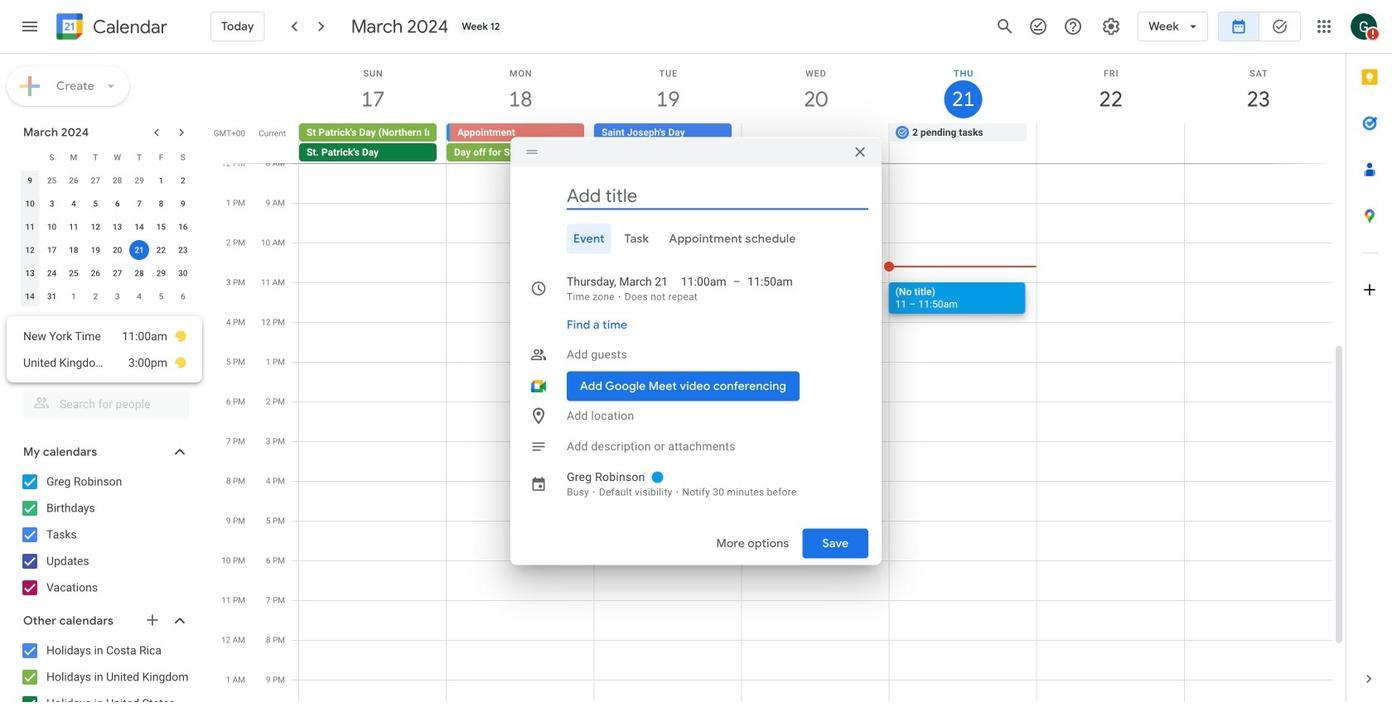 Task type: locate. For each thing, give the bounding box(es) containing it.
2 element
[[173, 171, 193, 191]]

0 horizontal spatial tab list
[[524, 224, 869, 254]]

25 element
[[64, 264, 84, 283]]

tab list
[[1347, 54, 1393, 656], [524, 224, 869, 254]]

28 element
[[129, 264, 149, 283]]

5 element
[[86, 194, 106, 214]]

list item
[[23, 323, 187, 350], [23, 350, 187, 376]]

february 25 element
[[42, 171, 62, 191]]

cell
[[299, 124, 447, 163], [447, 124, 594, 163], [742, 124, 889, 163], [1037, 124, 1184, 163], [1184, 124, 1332, 163], [128, 239, 150, 262]]

26 element
[[86, 264, 106, 283]]

list item down april 2 element
[[23, 323, 187, 350]]

list item up search for people "text box"
[[23, 350, 187, 376]]

29 element
[[151, 264, 171, 283]]

11 element
[[64, 217, 84, 237]]

april 2 element
[[86, 287, 106, 307]]

21, today element
[[129, 240, 149, 260]]

april 3 element
[[107, 287, 127, 307]]

1 list item from the top
[[23, 323, 187, 350]]

1 element
[[151, 171, 171, 191]]

march 2024 grid
[[16, 146, 194, 308]]

grid
[[212, 54, 1346, 703]]

list
[[7, 317, 202, 383]]

Add title text field
[[567, 184, 869, 208]]

24 element
[[42, 264, 62, 283]]

None search field
[[0, 383, 206, 419]]

february 27 element
[[86, 171, 106, 191]]

column header inside 'march 2024' grid
[[19, 146, 41, 169]]

7 element
[[129, 194, 149, 214]]

other calendars list
[[3, 638, 206, 703]]

row group
[[19, 169, 194, 308]]

2 list item from the top
[[23, 350, 187, 376]]

1 horizontal spatial tab list
[[1347, 54, 1393, 656]]

april 4 element
[[129, 287, 149, 307]]

18 element
[[64, 240, 84, 260]]

add other calendars image
[[144, 613, 161, 629]]

4 element
[[64, 194, 84, 214]]

column header
[[19, 146, 41, 169]]

april 5 element
[[151, 287, 171, 307]]

13 element
[[107, 217, 127, 237]]

15 element
[[151, 217, 171, 237]]

row
[[292, 124, 1346, 163], [19, 146, 194, 169], [19, 169, 194, 192], [19, 192, 194, 216], [19, 216, 194, 239], [19, 239, 194, 262], [19, 262, 194, 285], [19, 285, 194, 308]]

heading
[[90, 17, 167, 37]]

6 element
[[107, 194, 127, 214]]



Task type: vqa. For each thing, say whether or not it's contained in the screenshot.
the 4 element
yes



Task type: describe. For each thing, give the bounding box(es) containing it.
my calendars list
[[3, 469, 206, 602]]

23 element
[[173, 240, 193, 260]]

main drawer image
[[20, 17, 40, 36]]

16 element
[[173, 217, 193, 237]]

8 element
[[151, 194, 171, 214]]

14 element
[[129, 217, 149, 237]]

calendar element
[[53, 10, 167, 46]]

april 1 element
[[64, 287, 84, 307]]

20 element
[[107, 240, 127, 260]]

12 element
[[86, 217, 106, 237]]

february 29 element
[[129, 171, 149, 191]]

22 element
[[151, 240, 171, 260]]

27 element
[[107, 264, 127, 283]]

17 element
[[42, 240, 62, 260]]

Search for people text field
[[33, 390, 179, 419]]

february 28 element
[[107, 171, 127, 191]]

heading inside calendar element
[[90, 17, 167, 37]]

30 element
[[173, 264, 193, 283]]

settings menu image
[[1102, 17, 1122, 36]]

31 element
[[42, 287, 62, 307]]

19 element
[[86, 240, 106, 260]]

row group inside 'march 2024' grid
[[19, 169, 194, 308]]

april 6 element
[[173, 287, 193, 307]]

cell inside 'march 2024' grid
[[128, 239, 150, 262]]

3 element
[[42, 194, 62, 214]]

10 element
[[42, 217, 62, 237]]

to element
[[733, 274, 741, 291]]

9 element
[[173, 194, 193, 214]]

february 26 element
[[64, 171, 84, 191]]



